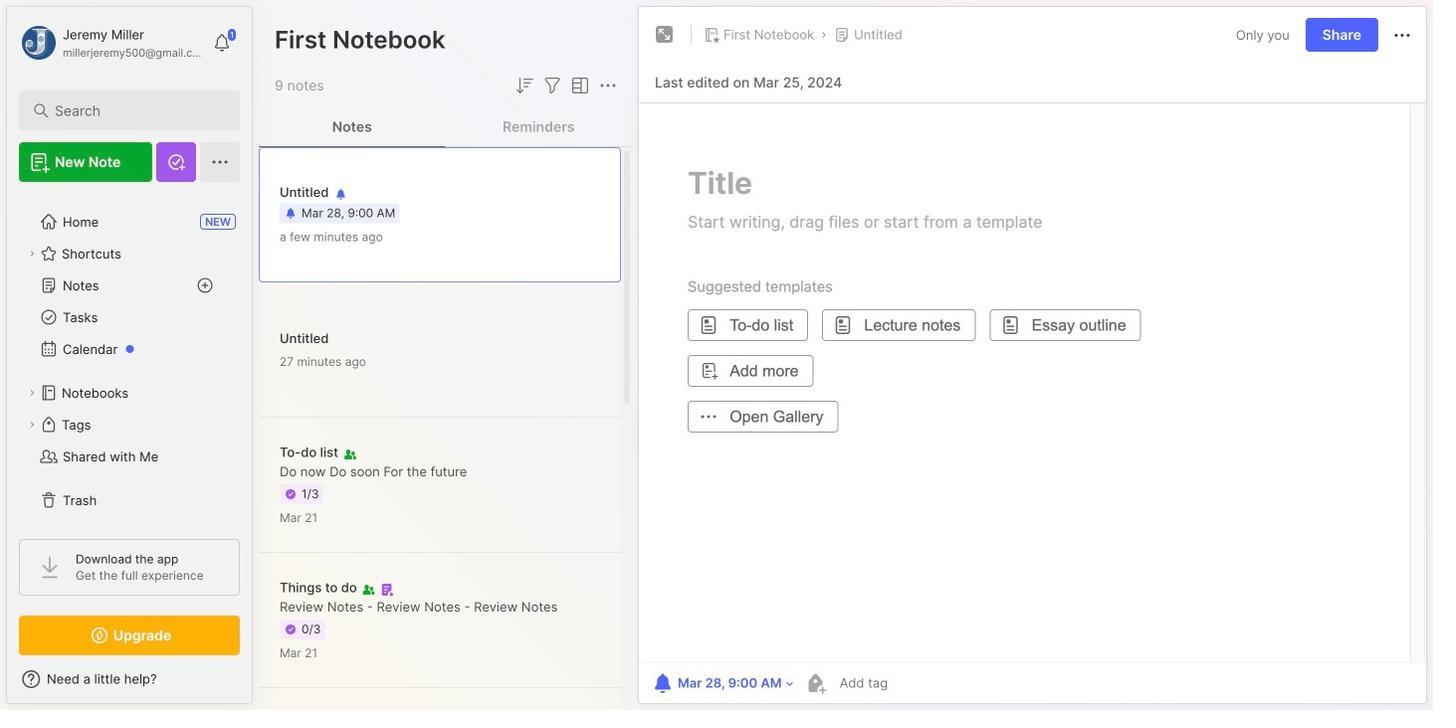 Task type: describe. For each thing, give the bounding box(es) containing it.
expand notebooks image
[[26, 387, 38, 399]]

add tag image
[[804, 672, 828, 696]]

Note Editor text field
[[639, 103, 1427, 663]]

Add tag field
[[838, 675, 987, 693]]

Sort options field
[[513, 74, 537, 98]]

expand tags image
[[26, 419, 38, 431]]

add filters image
[[541, 74, 565, 98]]

expand note image
[[653, 23, 677, 47]]

1 vertical spatial more actions field
[[596, 74, 620, 98]]

Search text field
[[55, 102, 214, 120]]



Task type: vqa. For each thing, say whether or not it's contained in the screenshot.
2nd More actions icon
no



Task type: locate. For each thing, give the bounding box(es) containing it.
none search field inside main element
[[55, 99, 214, 122]]

tree
[[7, 194, 252, 529]]

1 horizontal spatial more actions field
[[1391, 22, 1415, 47]]

View options field
[[565, 74, 592, 98]]

More actions field
[[1391, 22, 1415, 47], [596, 74, 620, 98]]

WHAT'S NEW field
[[7, 664, 252, 696]]

click to collapse image
[[251, 674, 266, 698]]

None search field
[[55, 99, 214, 122]]

tree inside main element
[[7, 194, 252, 529]]

Account field
[[19, 23, 203, 63]]

Edit reminder field
[[649, 670, 796, 698]]

Add filters field
[[541, 74, 565, 98]]

tab list
[[259, 108, 632, 147]]

main element
[[0, 0, 259, 711]]

more actions image
[[1391, 23, 1415, 47]]

0 vertical spatial more actions field
[[1391, 22, 1415, 47]]

0 horizontal spatial more actions field
[[596, 74, 620, 98]]

note window element
[[638, 6, 1428, 710]]

more actions image
[[596, 74, 620, 98]]



